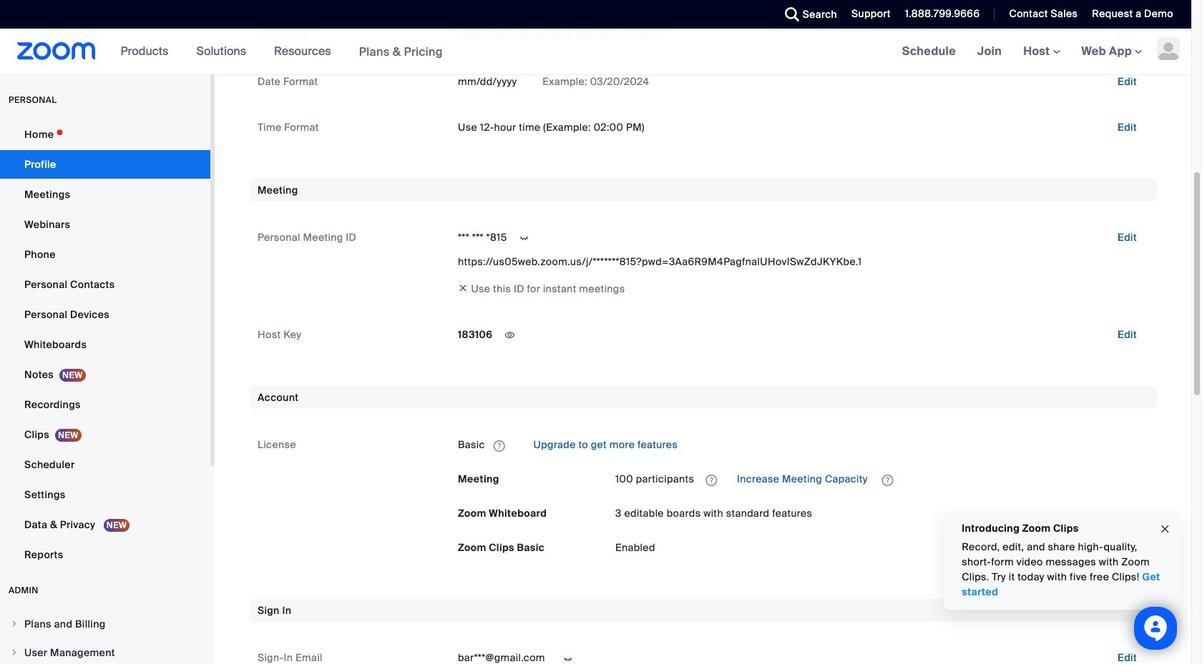Task type: describe. For each thing, give the bounding box(es) containing it.
close image
[[1159, 521, 1171, 538]]

profile picture image
[[1157, 37, 1180, 60]]

zoom logo image
[[17, 42, 96, 60]]

hide host key image
[[498, 330, 521, 342]]

1 menu item from the top
[[0, 611, 210, 638]]

product information navigation
[[110, 29, 454, 75]]

admin menu menu
[[0, 611, 210, 665]]

right image
[[10, 621, 19, 629]]

learn more about your license type image
[[492, 441, 507, 451]]

show personal meeting id image
[[513, 232, 536, 245]]

meetings navigation
[[892, 29, 1192, 75]]



Task type: locate. For each thing, give the bounding box(es) containing it.
2 menu item from the top
[[0, 640, 210, 665]]

menu item
[[0, 611, 210, 638], [0, 640, 210, 665]]

personal menu menu
[[0, 120, 210, 571]]

1 vertical spatial application
[[616, 468, 1149, 491]]

1 vertical spatial menu item
[[0, 640, 210, 665]]

application
[[458, 434, 1149, 457], [616, 468, 1149, 491]]

banner
[[0, 29, 1192, 75]]

right image
[[10, 649, 19, 658]]

0 vertical spatial application
[[458, 434, 1149, 457]]

learn more about your meeting license image
[[702, 474, 722, 487]]

0 vertical spatial menu item
[[0, 611, 210, 638]]



Task type: vqa. For each thing, say whether or not it's contained in the screenshot.
personal menu menu
yes



